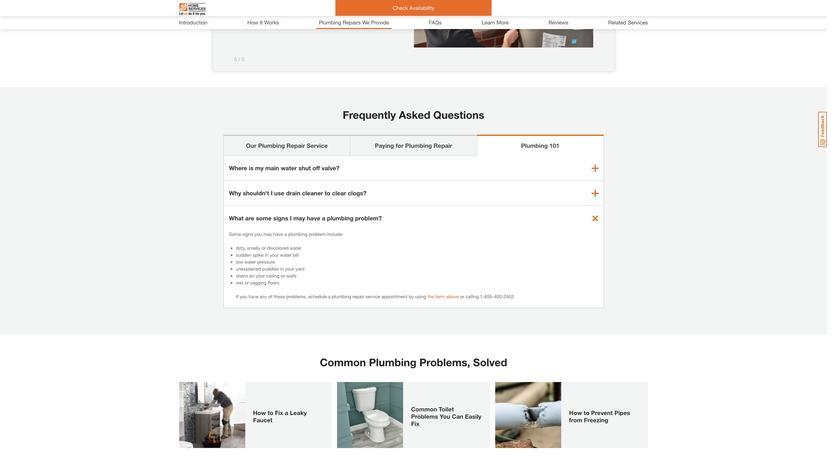 Task type: vqa. For each thing, say whether or not it's contained in the screenshot.
Check Availability at the top
yes



Task type: locate. For each thing, give the bounding box(es) containing it.
0 horizontal spatial common
[[320, 356, 366, 369]]

by
[[409, 294, 414, 299]]

smelly
[[247, 245, 260, 251]]

0 horizontal spatial you
[[240, 294, 247, 299]]

some
[[256, 215, 272, 222]]

is
[[249, 164, 254, 172]]

your down the 'discolored'
[[270, 252, 279, 258]]

repair
[[286, 142, 305, 149], [434, 142, 452, 149]]

common toilet problems you can easily fix
[[411, 406, 482, 428]]

include:
[[327, 231, 343, 237]]

how
[[247, 19, 258, 25], [253, 409, 266, 417], [569, 409, 582, 417]]

solved
[[473, 356, 507, 369]]

to inside how to prevent pipes from freezing
[[584, 409, 589, 417]]

1 vertical spatial have
[[273, 231, 283, 237]]

these
[[274, 294, 285, 299]]

to left clear
[[325, 190, 330, 197]]

from
[[569, 417, 582, 424]]

1 vertical spatial in
[[280, 266, 284, 272]]

how to prevent pipes from freezing
[[569, 409, 630, 424]]

faucet
[[253, 417, 272, 424]]

i left use
[[271, 190, 273, 197]]

2 vertical spatial have
[[249, 294, 258, 299]]

fix left you
[[411, 420, 419, 428]]

1 horizontal spatial have
[[273, 231, 283, 237]]

0 horizontal spatial repair
[[286, 142, 305, 149]]

fix inside common toilet problems you can easily fix
[[411, 420, 419, 428]]

plumbing
[[319, 19, 341, 25], [258, 142, 285, 149], [405, 142, 432, 149], [521, 142, 548, 149], [369, 356, 416, 369]]

common inside common toilet problems you can easily fix
[[411, 406, 437, 413]]

check availability button
[[335, 0, 492, 16]]

water up bill
[[290, 245, 301, 251]]

or right above
[[460, 294, 464, 299]]

1 horizontal spatial signs
[[273, 215, 288, 222]]

1 vertical spatial may
[[263, 231, 272, 237]]

plumbing left repair
[[332, 294, 351, 299]]

0 horizontal spatial have
[[249, 294, 258, 299]]

2552.
[[503, 294, 515, 299]]

if
[[236, 294, 238, 299]]

5
[[234, 56, 237, 62], [242, 56, 245, 62]]

common for common toilet problems you can easily fix
[[411, 406, 437, 413]]

you right "if"
[[240, 294, 247, 299]]

your up walls
[[285, 266, 294, 272]]

or inside page to learn more or request a water heater repair.
[[364, 6, 369, 12]]

common toilet problems - images image
[[337, 382, 403, 448]]

0 vertical spatial you
[[254, 231, 262, 237]]

stains
[[236, 273, 248, 279]]

1 vertical spatial i
[[290, 215, 292, 222]]

a left leaky
[[285, 409, 288, 417]]

1 horizontal spatial fix
[[411, 420, 419, 428]]

your
[[270, 252, 279, 258], [285, 266, 294, 272], [256, 273, 265, 279]]

i
[[271, 190, 273, 197], [290, 215, 292, 222]]

0 horizontal spatial i
[[271, 190, 273, 197]]

introduction
[[179, 19, 207, 25]]

repair.
[[265, 14, 279, 20]]

how inside how to prevent pipes from freezing
[[569, 409, 582, 417]]

common
[[320, 356, 366, 369], [411, 406, 437, 413]]

0 horizontal spatial fix
[[275, 409, 283, 417]]

855-
[[484, 294, 494, 299]]

have up problem
[[307, 215, 320, 222]]

plumbing down what are some signs i may have a plumbing problem?
[[288, 231, 308, 237]]

may down some
[[263, 231, 272, 237]]

1 vertical spatial your
[[285, 266, 294, 272]]

1 5 from the left
[[234, 56, 237, 62]]

your up sagging
[[256, 273, 265, 279]]

our plumbing repair service
[[246, 142, 328, 149]]

services
[[628, 19, 648, 25]]

0 horizontal spatial 5
[[234, 56, 237, 62]]

1 vertical spatial common
[[411, 406, 437, 413]]

service
[[307, 142, 328, 149]]

feedback link image
[[818, 112, 827, 147]]

1 vertical spatial signs
[[242, 231, 253, 237]]

i up some signs you may have a plumbing problem include:
[[290, 215, 292, 222]]

repairs
[[343, 19, 361, 25]]

signs
[[273, 215, 288, 222], [242, 231, 253, 237]]

in up the pressure
[[265, 252, 268, 258]]

or right more
[[364, 6, 369, 12]]

plumbing up include:
[[327, 215, 353, 222]]

a right schedule
[[328, 294, 331, 299]]

0 vertical spatial have
[[307, 215, 320, 222]]

water left "heater"
[[234, 14, 247, 20]]

check availability
[[393, 5, 434, 11]]

to inside how to fix a leaky faucet
[[268, 409, 273, 417]]

of
[[268, 294, 272, 299]]

0 vertical spatial may
[[293, 215, 305, 222]]

5 left '/'
[[234, 56, 237, 62]]

water left shut
[[281, 164, 297, 172]]

2 vertical spatial your
[[256, 273, 265, 279]]

0 vertical spatial fix
[[275, 409, 283, 417]]

0 vertical spatial common
[[320, 356, 366, 369]]

frequently asked questions
[[343, 109, 484, 121]]

signs right "some"
[[242, 231, 253, 237]]

appointment
[[381, 294, 408, 299]]

you up smelly
[[254, 231, 262, 237]]

frequently
[[343, 109, 396, 121]]

where is my main water shut off valve?
[[229, 164, 339, 172]]

how inside how to fix a leaky faucet
[[253, 409, 266, 417]]

page to learn more or request a water heater repair.
[[234, 6, 393, 20]]

reviews
[[549, 19, 568, 25]]

page
[[318, 6, 330, 12]]

to left leaky
[[268, 409, 273, 417]]

0 vertical spatial in
[[265, 252, 268, 258]]

2 repair from the left
[[434, 142, 452, 149]]

0 horizontal spatial may
[[263, 231, 272, 237]]

questions
[[433, 109, 484, 121]]

to
[[331, 6, 336, 12], [325, 190, 330, 197], [268, 409, 273, 417], [584, 409, 589, 417]]

1 horizontal spatial common
[[411, 406, 437, 413]]

have left "any"
[[249, 294, 258, 299]]

1 horizontal spatial 5
[[242, 56, 245, 62]]

0 vertical spatial signs
[[273, 215, 288, 222]]

1 vertical spatial fix
[[411, 420, 419, 428]]

valve?
[[322, 164, 339, 172]]

low
[[236, 259, 243, 265]]

fix
[[275, 409, 283, 417], [411, 420, 419, 428]]

a inside how to fix a leaky faucet
[[285, 409, 288, 417]]

may up some signs you may have a plumbing problem include:
[[293, 215, 305, 222]]

1 vertical spatial you
[[240, 294, 247, 299]]

in right puddles
[[280, 266, 284, 272]]

1 horizontal spatial in
[[280, 266, 284, 272]]

sudden
[[236, 252, 251, 258]]

use
[[274, 190, 284, 197]]

what
[[229, 215, 244, 222]]

problem?
[[355, 215, 382, 222]]

availability
[[409, 5, 434, 11]]

have up the 'discolored'
[[273, 231, 283, 237]]

to inside page to learn more or request a water heater repair.
[[331, 6, 336, 12]]

faqs
[[429, 19, 442, 25]]

bill
[[293, 252, 299, 258]]

puddles
[[262, 266, 279, 272]]

a up problem
[[322, 215, 325, 222]]

101
[[549, 142, 559, 149]]

signs up some signs you may have a plumbing problem include:
[[273, 215, 288, 222]]

what are some signs i may have a plumbing problem?
[[229, 215, 382, 222]]

plumbing
[[327, 215, 353, 222], [288, 231, 308, 237], [332, 294, 351, 299]]

more
[[351, 6, 363, 12]]

water left bill
[[280, 252, 292, 258]]

5 right '/'
[[242, 56, 245, 62]]

our
[[246, 142, 256, 149]]

or
[[364, 6, 369, 12], [262, 245, 266, 251], [281, 273, 285, 279], [245, 280, 249, 286], [460, 294, 464, 299]]

1 horizontal spatial your
[[270, 252, 279, 258]]

water
[[234, 14, 247, 20], [281, 164, 297, 172], [290, 245, 301, 251], [280, 252, 292, 258], [244, 259, 256, 265]]

0 horizontal spatial your
[[256, 273, 265, 279]]

fix right faucet at the left
[[275, 409, 283, 417]]

to left learn at the left of page
[[331, 6, 336, 12]]

related services
[[608, 19, 648, 25]]

clogs?
[[348, 190, 367, 197]]

problems,
[[419, 356, 470, 369]]

a left check
[[390, 6, 393, 12]]

may
[[293, 215, 305, 222], [263, 231, 272, 237]]

1 horizontal spatial repair
[[434, 142, 452, 149]]

provide
[[371, 19, 389, 25]]

schedule
[[308, 294, 327, 299]]

to right from
[[584, 409, 589, 417]]

on
[[249, 273, 255, 279]]



Task type: describe. For each thing, give the bounding box(es) containing it.
water up unexplained
[[244, 259, 256, 265]]

common plumbing problems, solved
[[320, 356, 507, 369]]

how to fix a leaky faucet link
[[179, 382, 332, 448]]

water inside page to learn more or request a water heater repair.
[[234, 14, 247, 20]]

how to prevent pipes from freezing - image image
[[495, 382, 561, 448]]

0 vertical spatial plumbing
[[327, 215, 353, 222]]

learn more
[[482, 19, 509, 25]]

some
[[229, 231, 241, 237]]

more
[[497, 19, 509, 25]]

how to prevent pipes from freezing link
[[495, 382, 648, 448]]

can
[[452, 413, 463, 420]]

common toilet problems you can easily fix link
[[337, 382, 490, 448]]

/
[[238, 56, 240, 62]]

to for from
[[584, 409, 589, 417]]

2 horizontal spatial your
[[285, 266, 294, 272]]

cleaner
[[302, 190, 323, 197]]

or left walls
[[281, 273, 285, 279]]

easily
[[465, 413, 482, 420]]

do it for you logo image
[[179, 0, 206, 18]]

are
[[245, 215, 254, 222]]

service
[[365, 294, 380, 299]]

dirty, smelly or discolored water sudden spike in your water bill low water pressure unexplained puddles in your yard stains on your ceiling or walls
[[236, 245, 304, 279]]

1 repair from the left
[[286, 142, 305, 149]]

service provider repairing water heater image
[[414, 0, 593, 48]]

2 5 from the left
[[242, 56, 245, 62]]

how for how to fix a leaky faucet
[[253, 409, 266, 417]]

paying
[[375, 142, 394, 149]]

1 horizontal spatial you
[[254, 231, 262, 237]]

how to fix a leaky faucet
[[253, 409, 307, 424]]

dirty,
[[236, 245, 246, 251]]

where
[[229, 164, 247, 172]]

discolored
[[267, 245, 289, 251]]

works
[[264, 19, 279, 25]]

floors
[[268, 280, 279, 286]]

spike
[[253, 252, 264, 258]]

calling
[[466, 294, 479, 299]]

plumbing repairs we provide
[[319, 19, 389, 25]]

some signs you may have a plumbing problem include:
[[229, 231, 343, 237]]

walls
[[286, 273, 297, 279]]

2 vertical spatial plumbing
[[332, 294, 351, 299]]

related
[[608, 19, 626, 25]]

fix inside how to fix a leaky faucet
[[275, 409, 283, 417]]

or right wet
[[245, 280, 249, 286]]

above
[[446, 294, 459, 299]]

5 / 5
[[234, 56, 245, 62]]

form
[[435, 294, 445, 299]]

learn
[[338, 6, 349, 12]]

shouldn't
[[243, 190, 269, 197]]

400-
[[494, 294, 503, 299]]

toilet
[[439, 406, 454, 413]]

ceiling
[[266, 273, 279, 279]]

why
[[229, 190, 241, 197]]

drain
[[286, 190, 300, 197]]

1 vertical spatial plumbing
[[288, 231, 308, 237]]

main
[[265, 164, 279, 172]]

heater
[[248, 14, 263, 20]]

my
[[255, 164, 264, 172]]

wet or sagging floors
[[236, 280, 279, 286]]

1-
[[480, 294, 484, 299]]

using
[[415, 294, 426, 299]]

asked
[[399, 109, 430, 121]]

1 horizontal spatial may
[[293, 215, 305, 222]]

sagging
[[250, 280, 266, 286]]

for
[[396, 142, 404, 149]]

unexplained
[[236, 266, 261, 272]]

off
[[312, 164, 320, 172]]

how for how it works
[[247, 19, 258, 25]]

paying for plumbing repair
[[375, 142, 452, 149]]

plumbing 101
[[521, 142, 559, 149]]

to for or
[[331, 6, 336, 12]]

freezing
[[584, 417, 608, 424]]

0 vertical spatial i
[[271, 190, 273, 197]]

problem
[[309, 231, 326, 237]]

clear
[[332, 190, 346, 197]]

learn
[[482, 19, 495, 25]]

2 horizontal spatial have
[[307, 215, 320, 222]]

how to fix a leaky faucet - image image
[[179, 382, 245, 448]]

common for common plumbing problems, solved
[[320, 356, 366, 369]]

a inside page to learn more or request a water heater repair.
[[390, 6, 393, 12]]

pressure
[[257, 259, 275, 265]]

you
[[440, 413, 450, 420]]

to for leaky
[[268, 409, 273, 417]]

0 horizontal spatial in
[[265, 252, 268, 258]]

pipes
[[614, 409, 630, 417]]

why shouldn't i use drain cleaner to clear clogs?
[[229, 190, 367, 197]]

prevent
[[591, 409, 613, 417]]

repair
[[352, 294, 364, 299]]

we
[[362, 19, 370, 25]]

request
[[371, 6, 388, 12]]

it
[[260, 19, 263, 25]]

any
[[260, 294, 267, 299]]

0 horizontal spatial signs
[[242, 231, 253, 237]]

0 vertical spatial your
[[270, 252, 279, 258]]

1 horizontal spatial i
[[290, 215, 292, 222]]

or up spike
[[262, 245, 266, 251]]

a up the 'discolored'
[[284, 231, 287, 237]]

how for how to prevent pipes from freezing
[[569, 409, 582, 417]]

problems,
[[286, 294, 307, 299]]

the form above link
[[428, 294, 459, 299]]

shut
[[299, 164, 311, 172]]



